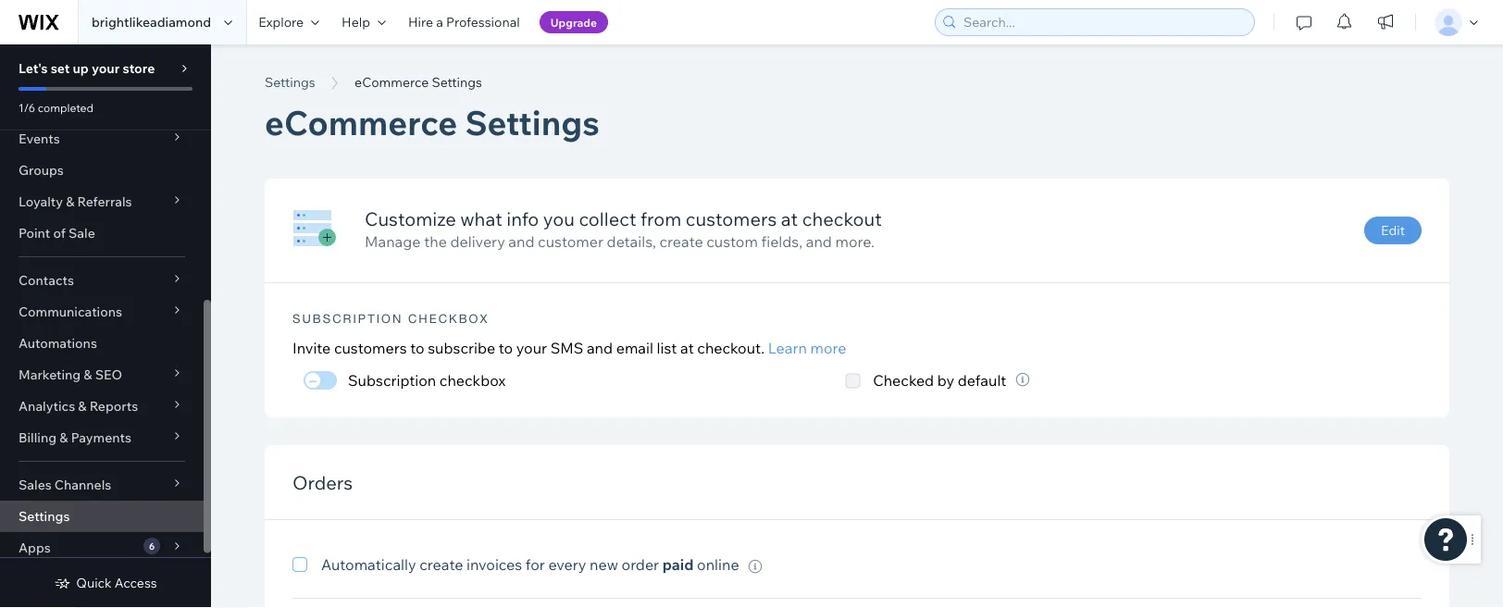 Task type: describe. For each thing, give the bounding box(es) containing it.
& for billing
[[60, 430, 68, 446]]

default
[[958, 371, 1007, 389]]

learn
[[768, 338, 807, 357]]

billing & payments
[[19, 430, 131, 446]]

& for analytics
[[78, 398, 87, 414]]

delivery
[[450, 232, 505, 250]]

more
[[811, 338, 847, 357]]

the
[[424, 232, 447, 250]]

loyalty & referrals button
[[0, 186, 204, 218]]

customize what info you collect from customers at checkout manage the delivery and customer details, create custom fields, and more.
[[365, 207, 882, 250]]

what
[[460, 207, 503, 230]]

sales channels
[[19, 477, 111, 493]]

completed
[[38, 100, 94, 114]]

email
[[616, 338, 654, 357]]

checkout.
[[697, 338, 765, 357]]

checkout
[[802, 207, 882, 230]]

edit button
[[1365, 217, 1422, 244]]

online
[[697, 556, 739, 574]]

checked
[[873, 371, 934, 389]]

for
[[526, 556, 545, 574]]

invoices
[[467, 556, 522, 574]]

seo
[[95, 367, 122, 383]]

quick
[[76, 575, 112, 591]]

upgrade button
[[540, 11, 608, 33]]

of
[[53, 225, 66, 241]]

checkbox
[[408, 311, 489, 325]]

edit
[[1381, 222, 1405, 238]]

sale
[[69, 225, 95, 241]]

checkbox
[[440, 371, 506, 389]]

automations
[[19, 335, 97, 351]]

events
[[19, 131, 60, 147]]

upgrade
[[551, 15, 597, 29]]

marketing & seo
[[19, 367, 122, 383]]

from
[[641, 207, 682, 230]]

hire a professional
[[408, 14, 520, 30]]

details,
[[607, 232, 656, 250]]

hire
[[408, 14, 433, 30]]

1 vertical spatial create
[[420, 556, 463, 574]]

1/6 completed
[[19, 100, 94, 114]]

your inside sidebar element
[[92, 60, 120, 76]]

every
[[548, 556, 586, 574]]

sales
[[19, 477, 52, 493]]

access
[[115, 575, 157, 591]]

professional
[[446, 14, 520, 30]]

manage
[[365, 232, 421, 250]]

let's
[[19, 60, 48, 76]]

payments
[[71, 430, 131, 446]]

2 horizontal spatial and
[[806, 232, 832, 250]]

customize
[[365, 207, 456, 230]]

quick access button
[[54, 575, 157, 592]]

2 to from the left
[[499, 338, 513, 357]]

reports
[[90, 398, 138, 414]]

loyalty & referrals
[[19, 194, 132, 210]]

order
[[622, 556, 659, 574]]

marketing & seo button
[[0, 359, 204, 391]]

list
[[657, 338, 677, 357]]

subscription for subscription checkbox
[[293, 311, 403, 325]]

analytics & reports
[[19, 398, 138, 414]]

help button
[[331, 0, 397, 44]]

subscription checkbox
[[293, 311, 489, 325]]

info
[[507, 207, 539, 230]]

checked by default
[[873, 371, 1007, 389]]

invite customers to subscribe to your sms and email list at checkout. learn more
[[293, 338, 847, 357]]

quick access
[[76, 575, 157, 591]]

by
[[938, 371, 955, 389]]

contacts
[[19, 272, 74, 288]]

store
[[123, 60, 155, 76]]

at inside customize what info you collect from customers at checkout manage the delivery and customer details, create custom fields, and more.
[[781, 207, 798, 230]]



Task type: vqa. For each thing, say whether or not it's contained in the screenshot.
THE & within Loyalty & Referrals "dropdown button"
yes



Task type: locate. For each thing, give the bounding box(es) containing it.
1 horizontal spatial settings link
[[256, 73, 325, 92]]

referrals
[[77, 194, 132, 210]]

0 horizontal spatial and
[[509, 232, 535, 250]]

& inside popup button
[[66, 194, 74, 210]]

0 vertical spatial settings link
[[256, 73, 325, 92]]

more.
[[836, 232, 875, 250]]

subscription
[[293, 311, 403, 325], [348, 371, 436, 389]]

0 vertical spatial subscription
[[293, 311, 403, 325]]

point of sale link
[[0, 218, 204, 249]]

0 horizontal spatial settings link
[[0, 501, 204, 532]]

0 horizontal spatial create
[[420, 556, 463, 574]]

to up subscription checkbox
[[410, 338, 425, 357]]

analytics
[[19, 398, 75, 414]]

0 horizontal spatial to
[[410, 338, 425, 357]]

customer
[[538, 232, 604, 250]]

events button
[[0, 123, 204, 155]]

orders
[[293, 471, 353, 494]]

settings link down explore
[[256, 73, 325, 92]]

and right sms
[[587, 338, 613, 357]]

customers inside customize what info you collect from customers at checkout manage the delivery and customer details, create custom fields, and more.
[[686, 207, 777, 230]]

settings
[[265, 74, 315, 90], [432, 74, 482, 90], [465, 101, 600, 143], [19, 508, 70, 524]]

1 to from the left
[[410, 338, 425, 357]]

collect
[[579, 207, 637, 230]]

set
[[51, 60, 70, 76]]

brightlikeadiamond
[[92, 14, 211, 30]]

1 horizontal spatial at
[[781, 207, 798, 230]]

0 vertical spatial customers
[[686, 207, 777, 230]]

1 vertical spatial settings link
[[0, 501, 204, 532]]

& right loyalty
[[66, 194, 74, 210]]

to
[[410, 338, 425, 357], [499, 338, 513, 357]]

1 vertical spatial info tooltip image
[[749, 560, 763, 573]]

Search... field
[[958, 9, 1249, 35]]

billing & payments button
[[0, 422, 204, 454]]

1 vertical spatial customers
[[334, 338, 407, 357]]

& for loyalty
[[66, 194, 74, 210]]

subscribe
[[428, 338, 496, 357]]

0 vertical spatial your
[[92, 60, 120, 76]]

1 horizontal spatial create
[[660, 232, 703, 250]]

0 horizontal spatial at
[[680, 338, 694, 357]]

customers down subscription checkbox at the bottom left of the page
[[334, 338, 407, 357]]

a
[[436, 14, 443, 30]]

1 horizontal spatial your
[[516, 338, 547, 357]]

at
[[781, 207, 798, 230], [680, 338, 694, 357]]

subscription up invite
[[293, 311, 403, 325]]

1 horizontal spatial info tooltip image
[[1016, 373, 1030, 387]]

custom
[[707, 232, 758, 250]]

communications
[[19, 304, 122, 320]]

at up 'fields,'
[[781, 207, 798, 230]]

sms
[[551, 338, 584, 357]]

create left invoices
[[420, 556, 463, 574]]

subscription down subscription checkbox at the bottom left of the page
[[348, 371, 436, 389]]

0 vertical spatial ecommerce
[[355, 74, 429, 90]]

& left seo at the bottom of page
[[84, 367, 92, 383]]

your right up
[[92, 60, 120, 76]]

ecommerce
[[355, 74, 429, 90], [265, 101, 458, 143]]

groups link
[[0, 155, 204, 186]]

create inside customize what info you collect from customers at checkout manage the delivery and customer details, create custom fields, and more.
[[660, 232, 703, 250]]

sidebar element
[[0, 0, 211, 608]]

at right list
[[680, 338, 694, 357]]

customers up custom at the top of the page
[[686, 207, 777, 230]]

create down from
[[660, 232, 703, 250]]

help
[[342, 14, 370, 30]]

learn more link
[[768, 338, 847, 357]]

let's set up your store
[[19, 60, 155, 76]]

1 horizontal spatial customers
[[686, 207, 777, 230]]

settings inside sidebar element
[[19, 508, 70, 524]]

hire a professional link
[[397, 0, 531, 44]]

0 vertical spatial ecommerce settings
[[355, 74, 482, 90]]

info tooltip image right online
[[749, 560, 763, 573]]

& right billing
[[60, 430, 68, 446]]

settings link
[[256, 73, 325, 92], [0, 501, 204, 532]]

point of sale
[[19, 225, 95, 241]]

&
[[66, 194, 74, 210], [84, 367, 92, 383], [78, 398, 87, 414], [60, 430, 68, 446]]

and down info
[[509, 232, 535, 250]]

& for marketing
[[84, 367, 92, 383]]

marketing
[[19, 367, 81, 383]]

1 vertical spatial ecommerce settings
[[265, 101, 600, 143]]

channels
[[54, 477, 111, 493]]

your
[[92, 60, 120, 76], [516, 338, 547, 357]]

up
[[73, 60, 89, 76]]

paid
[[663, 556, 694, 574]]

1 horizontal spatial to
[[499, 338, 513, 357]]

1 vertical spatial your
[[516, 338, 547, 357]]

1/6
[[19, 100, 35, 114]]

billing
[[19, 430, 57, 446]]

1 vertical spatial subscription
[[348, 371, 436, 389]]

& inside dropdown button
[[84, 367, 92, 383]]

1 vertical spatial ecommerce
[[265, 101, 458, 143]]

sales channels button
[[0, 469, 204, 501]]

0 vertical spatial create
[[660, 232, 703, 250]]

to right subscribe
[[499, 338, 513, 357]]

create
[[660, 232, 703, 250], [420, 556, 463, 574]]

ecommerce settings
[[355, 74, 482, 90], [265, 101, 600, 143]]

0 horizontal spatial your
[[92, 60, 120, 76]]

automations link
[[0, 328, 204, 359]]

groups
[[19, 162, 64, 178]]

info tooltip image
[[1016, 373, 1030, 387], [749, 560, 763, 573]]

automatically create invoices for every new order paid online
[[321, 556, 739, 574]]

and
[[509, 232, 535, 250], [806, 232, 832, 250], [587, 338, 613, 357]]

your left sms
[[516, 338, 547, 357]]

0 vertical spatial info tooltip image
[[1016, 373, 1030, 387]]

0 horizontal spatial info tooltip image
[[749, 560, 763, 573]]

loyalty
[[19, 194, 63, 210]]

1 horizontal spatial and
[[587, 338, 613, 357]]

apps
[[19, 540, 51, 556]]

1 vertical spatial at
[[680, 338, 694, 357]]

subscription for subscription checkbox
[[348, 371, 436, 389]]

point
[[19, 225, 50, 241]]

analytics & reports button
[[0, 391, 204, 422]]

you
[[543, 207, 575, 230]]

customers
[[686, 207, 777, 230], [334, 338, 407, 357]]

contacts button
[[0, 265, 204, 296]]

new
[[590, 556, 618, 574]]

info tooltip image right default
[[1016, 373, 1030, 387]]

explore
[[258, 14, 304, 30]]

automatically
[[321, 556, 416, 574]]

subscription checkbox
[[348, 371, 506, 389]]

settings link down channels
[[0, 501, 204, 532]]

& left the reports
[[78, 398, 87, 414]]

communications button
[[0, 296, 204, 328]]

invite
[[293, 338, 331, 357]]

and down 'checkout'
[[806, 232, 832, 250]]

0 vertical spatial at
[[781, 207, 798, 230]]

0 horizontal spatial customers
[[334, 338, 407, 357]]

6
[[149, 540, 155, 552]]



